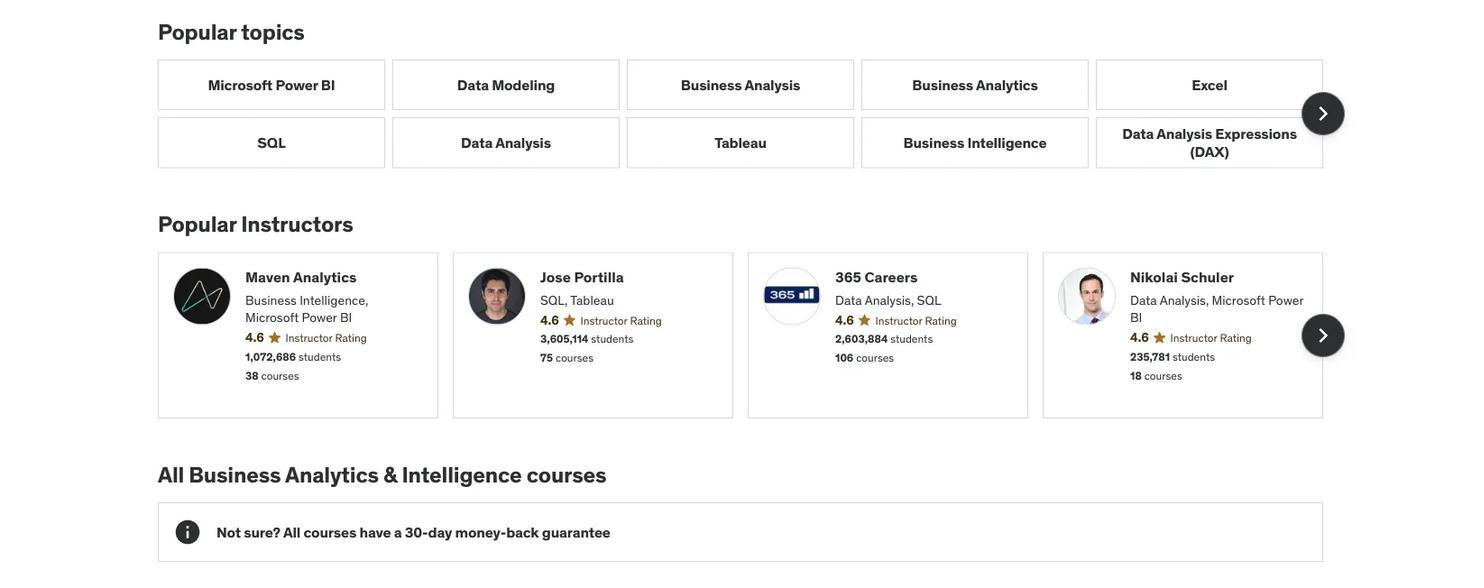 Task type: describe. For each thing, give the bounding box(es) containing it.
data for data analysis
[[461, 133, 493, 152]]

business analysis
[[681, 75, 800, 94]]

rating for analytics
[[335, 331, 367, 345]]

instructor rating for portilla
[[581, 313, 662, 327]]

rating for schuler
[[1220, 331, 1252, 345]]

guarantee
[[542, 523, 611, 541]]

nikolai schuler link
[[1131, 267, 1308, 288]]

microsoft for maven analytics
[[245, 309, 299, 326]]

2,603,884 students 106 courses
[[835, 332, 933, 365]]

75
[[540, 351, 553, 365]]

analysis for business analysis
[[745, 75, 800, 94]]

tableau inside tableau link
[[715, 133, 767, 152]]

1,072,686
[[245, 350, 296, 364]]

analysis for data analysis expressions (dax)
[[1157, 125, 1213, 143]]

students for portilla
[[591, 332, 634, 346]]

2 vertical spatial analytics
[[285, 461, 379, 488]]

tableau inside the jose portilla sql, tableau
[[570, 292, 614, 308]]

instructor for analytics
[[286, 331, 333, 345]]

&
[[384, 461, 397, 488]]

3,605,114 students 75 courses
[[540, 332, 634, 365]]

money-
[[455, 523, 506, 541]]

data analysis
[[461, 133, 551, 152]]

popular topics
[[158, 18, 305, 45]]

365
[[835, 268, 862, 286]]

jose portilla sql, tableau
[[540, 268, 624, 308]]

microsoft power bi
[[208, 75, 335, 94]]

instructor rating for schuler
[[1171, 331, 1252, 345]]

maven analytics link
[[245, 267, 423, 288]]

tableau link
[[627, 117, 854, 168]]

not
[[217, 523, 241, 541]]

bi for maven analytics
[[340, 309, 352, 326]]

a
[[394, 523, 402, 541]]

carousel element for popular instructors
[[158, 252, 1345, 419]]

expressions
[[1216, 125, 1297, 143]]

business intelligence
[[904, 133, 1047, 152]]

maven
[[245, 268, 290, 286]]

instructor rating for analytics
[[286, 331, 367, 345]]

business for business intelligence
[[904, 133, 965, 152]]

business analytics
[[912, 75, 1038, 94]]

nikolai
[[1131, 268, 1178, 286]]

power for maven analytics
[[302, 309, 337, 326]]

business intelligence link
[[862, 117, 1089, 168]]

analysis, for careers
[[865, 292, 914, 308]]

4.6 for maven analytics
[[245, 329, 264, 346]]

courses for 2,603,884 students 106 courses
[[856, 351, 894, 365]]

106
[[835, 351, 854, 365]]

business inside "maven analytics business intelligence, microsoft power bi"
[[245, 292, 297, 308]]

jose portilla link
[[540, 267, 718, 288]]

jose
[[540, 268, 571, 286]]

power for nikolai schuler
[[1269, 292, 1304, 308]]

popular instructors
[[158, 211, 353, 238]]

intelligence,
[[300, 292, 368, 308]]

data inside 365 careers data analysis, sql
[[835, 292, 862, 308]]

sql link
[[158, 117, 385, 168]]

students for schuler
[[1173, 350, 1215, 364]]

0 horizontal spatial sql
[[257, 133, 286, 152]]

data for data analysis expressions (dax)
[[1123, 125, 1154, 143]]

courses for 235,781 students 18 courses
[[1145, 369, 1183, 383]]

all business analytics & intelligence courses
[[158, 461, 607, 488]]

analytics for maven
[[293, 268, 357, 286]]

courses for not sure? all courses have a 30-day money-back guarantee
[[304, 523, 357, 541]]

4.6 for nikolai schuler
[[1131, 329, 1149, 346]]

next image
[[1309, 99, 1338, 128]]

topics
[[241, 18, 305, 45]]

have
[[360, 523, 391, 541]]

data analysis link
[[392, 117, 620, 168]]



Task type: vqa. For each thing, say whether or not it's contained in the screenshot.


Task type: locate. For each thing, give the bounding box(es) containing it.
analytics up business intelligence
[[976, 75, 1038, 94]]

courses down 2,603,884
[[856, 351, 894, 365]]

power inside nikolai schuler data analysis, microsoft power bi
[[1269, 292, 1304, 308]]

analysis
[[745, 75, 800, 94], [1157, 125, 1213, 143], [495, 133, 551, 152]]

4.6 up 235,781
[[1131, 329, 1149, 346]]

rating for portilla
[[630, 313, 662, 327]]

data modeling
[[457, 75, 555, 94]]

2 vertical spatial power
[[302, 309, 337, 326]]

1 horizontal spatial sql
[[917, 292, 942, 308]]

microsoft down popular topics
[[208, 75, 273, 94]]

2 horizontal spatial bi
[[1131, 309, 1143, 326]]

0 vertical spatial analytics
[[976, 75, 1038, 94]]

carousel element containing microsoft power bi
[[158, 59, 1345, 168]]

sql down 365 careers link
[[917, 292, 942, 308]]

rating down intelligence,
[[335, 331, 367, 345]]

courses inside "235,781 students 18 courses"
[[1145, 369, 1183, 383]]

analytics left '&'
[[285, 461, 379, 488]]

portilla
[[574, 268, 624, 286]]

courses inside 3,605,114 students 75 courses
[[556, 351, 594, 365]]

1 analysis, from the left
[[865, 292, 914, 308]]

data down '365'
[[835, 292, 862, 308]]

1 horizontal spatial all
[[283, 523, 301, 541]]

analysis, inside nikolai schuler data analysis, microsoft power bi
[[1160, 292, 1209, 308]]

carousel element for popular topics
[[158, 59, 1345, 168]]

bi
[[321, 75, 335, 94], [340, 309, 352, 326], [1131, 309, 1143, 326]]

students for analytics
[[299, 350, 341, 364]]

instructor up 3,605,114 students 75 courses
[[581, 313, 628, 327]]

(dax)
[[1190, 142, 1229, 160]]

business up not
[[189, 461, 281, 488]]

students for careers
[[891, 332, 933, 346]]

not sure? all courses have a 30-day money-back guarantee
[[217, 523, 611, 541]]

popular for popular instructors
[[158, 211, 236, 238]]

analytics for business
[[976, 75, 1038, 94]]

excel
[[1192, 75, 1228, 94]]

courses down '3,605,114'
[[556, 351, 594, 365]]

bi up 235,781
[[1131, 309, 1143, 326]]

popular instructors element
[[158, 211, 1345, 419]]

tableau down portilla on the left top of the page
[[570, 292, 614, 308]]

1 vertical spatial sql
[[917, 292, 942, 308]]

instructor
[[581, 313, 628, 327], [876, 313, 923, 327], [286, 331, 333, 345], [1171, 331, 1218, 345]]

tableau down business analysis link
[[715, 133, 767, 152]]

students right 235,781
[[1173, 350, 1215, 364]]

data inside data analysis expressions (dax)
[[1123, 125, 1154, 143]]

data analysis expressions (dax)
[[1123, 125, 1297, 160]]

microsoft inside nikolai schuler data analysis, microsoft power bi
[[1212, 292, 1266, 308]]

1 vertical spatial intelligence
[[402, 461, 522, 488]]

students inside 2,603,884 students 106 courses
[[891, 332, 933, 346]]

nikolai schuler data analysis, microsoft power bi
[[1131, 268, 1304, 326]]

rating down nikolai schuler data analysis, microsoft power bi at the right
[[1220, 331, 1252, 345]]

1 horizontal spatial bi
[[340, 309, 352, 326]]

data
[[457, 75, 489, 94], [1123, 125, 1154, 143], [461, 133, 493, 152], [835, 292, 862, 308], [1131, 292, 1157, 308]]

students right 2,603,884
[[891, 332, 933, 346]]

modeling
[[492, 75, 555, 94]]

4.6 up 1,072,686
[[245, 329, 264, 346]]

bi down intelligence,
[[340, 309, 352, 326]]

students
[[591, 332, 634, 346], [891, 332, 933, 346], [299, 350, 341, 364], [1173, 350, 1215, 364]]

0 horizontal spatial analysis
[[495, 133, 551, 152]]

microsoft up 1,072,686
[[245, 309, 299, 326]]

popular
[[158, 18, 236, 45], [158, 211, 236, 238]]

data analysis expressions (dax) link
[[1096, 117, 1324, 168]]

business analysis link
[[627, 59, 854, 110]]

students inside 3,605,114 students 75 courses
[[591, 332, 634, 346]]

0 horizontal spatial bi
[[321, 75, 335, 94]]

0 vertical spatial intelligence
[[968, 133, 1047, 152]]

students inside "235,781 students 18 courses"
[[1173, 350, 1215, 364]]

1 horizontal spatial intelligence
[[968, 133, 1047, 152]]

microsoft for nikolai schuler
[[1212, 292, 1266, 308]]

data left 'modeling'
[[457, 75, 489, 94]]

365 careers data analysis, sql
[[835, 268, 942, 308]]

analysis, inside 365 careers data analysis, sql
[[865, 292, 914, 308]]

data modeling link
[[392, 59, 620, 110]]

courses for 3,605,114 students 75 courses
[[556, 351, 594, 365]]

all
[[158, 461, 184, 488], [283, 523, 301, 541]]

instructor for schuler
[[1171, 331, 1218, 345]]

1 carousel element from the top
[[158, 59, 1345, 168]]

sql
[[257, 133, 286, 152], [917, 292, 942, 308]]

carousel element containing maven analytics
[[158, 252, 1345, 419]]

2,603,884
[[835, 332, 888, 346]]

sql,
[[540, 292, 568, 308]]

2 popular from the top
[[158, 211, 236, 238]]

rating for careers
[[925, 313, 957, 327]]

microsoft down the nikolai schuler link
[[1212, 292, 1266, 308]]

235,781 students 18 courses
[[1131, 350, 1215, 383]]

1 horizontal spatial analysis
[[745, 75, 800, 94]]

students inside 1,072,686 students 38 courses
[[299, 350, 341, 364]]

sql down microsoft power bi link at the top of page
[[257, 133, 286, 152]]

sure?
[[244, 523, 280, 541]]

2 carousel element from the top
[[158, 252, 1345, 419]]

instructor for portilla
[[581, 313, 628, 327]]

0 horizontal spatial intelligence
[[402, 461, 522, 488]]

excel link
[[1096, 59, 1324, 110]]

intelligence
[[968, 133, 1047, 152], [402, 461, 522, 488]]

power down the nikolai schuler link
[[1269, 292, 1304, 308]]

4.6
[[540, 312, 559, 328], [835, 312, 854, 328], [245, 329, 264, 346], [1131, 329, 1149, 346]]

courses down 1,072,686
[[261, 369, 299, 383]]

1 horizontal spatial analysis,
[[1160, 292, 1209, 308]]

bi inside nikolai schuler data analysis, microsoft power bi
[[1131, 309, 1143, 326]]

instructor for careers
[[876, 313, 923, 327]]

1 vertical spatial all
[[283, 523, 301, 541]]

1 popular from the top
[[158, 18, 236, 45]]

power
[[276, 75, 318, 94], [1269, 292, 1304, 308], [302, 309, 337, 326]]

instructor rating down intelligence,
[[286, 331, 367, 345]]

back
[[506, 523, 539, 541]]

1 vertical spatial microsoft
[[1212, 292, 1266, 308]]

2 vertical spatial microsoft
[[245, 309, 299, 326]]

students right 1,072,686
[[299, 350, 341, 364]]

0 vertical spatial all
[[158, 461, 184, 488]]

rating down jose portilla link
[[630, 313, 662, 327]]

instructor rating
[[581, 313, 662, 327], [876, 313, 957, 327], [286, 331, 367, 345], [1171, 331, 1252, 345]]

business inside business analytics link
[[912, 75, 973, 94]]

instructor rating for careers
[[876, 313, 957, 327]]

data left (dax)
[[1123, 125, 1154, 143]]

business analytics link
[[862, 59, 1089, 110]]

analysis down 'excel' link
[[1157, 125, 1213, 143]]

analysis, down schuler
[[1160, 292, 1209, 308]]

1 vertical spatial popular
[[158, 211, 236, 238]]

data down data modeling link
[[461, 133, 493, 152]]

analysis up tableau link
[[745, 75, 800, 94]]

data down nikolai
[[1131, 292, 1157, 308]]

microsoft inside "maven analytics business intelligence, microsoft power bi"
[[245, 309, 299, 326]]

business up business intelligence
[[912, 75, 973, 94]]

0 vertical spatial sql
[[257, 133, 286, 152]]

analysis inside data analysis expressions (dax)
[[1157, 125, 1213, 143]]

0 vertical spatial tableau
[[715, 133, 767, 152]]

courses left have
[[304, 523, 357, 541]]

courses up guarantee
[[527, 461, 607, 488]]

sql inside 365 careers data analysis, sql
[[917, 292, 942, 308]]

schuler
[[1181, 268, 1234, 286]]

0 vertical spatial carousel element
[[158, 59, 1345, 168]]

instructor rating down jose portilla link
[[581, 313, 662, 327]]

business for business analysis
[[681, 75, 742, 94]]

30-
[[405, 523, 428, 541]]

business down the maven on the top left of the page
[[245, 292, 297, 308]]

4.6 down sql,
[[540, 312, 559, 328]]

1 vertical spatial power
[[1269, 292, 1304, 308]]

courses for 1,072,686 students 38 courses
[[261, 369, 299, 383]]

2 analysis, from the left
[[1160, 292, 1209, 308]]

235,781
[[1131, 350, 1170, 364]]

0 vertical spatial popular
[[158, 18, 236, 45]]

instructor up "235,781 students 18 courses"
[[1171, 331, 1218, 345]]

bi for nikolai schuler
[[1131, 309, 1143, 326]]

0 horizontal spatial all
[[158, 461, 184, 488]]

carousel element
[[158, 59, 1345, 168], [158, 252, 1345, 419]]

rating
[[630, 313, 662, 327], [925, 313, 957, 327], [335, 331, 367, 345], [1220, 331, 1252, 345]]

analytics
[[976, 75, 1038, 94], [293, 268, 357, 286], [285, 461, 379, 488]]

courses inside 2,603,884 students 106 courses
[[856, 351, 894, 365]]

1,072,686 students 38 courses
[[245, 350, 341, 383]]

business up tableau link
[[681, 75, 742, 94]]

18
[[1131, 369, 1142, 383]]

instructor rating up 2,603,884 students 106 courses
[[876, 313, 957, 327]]

power down intelligence,
[[302, 309, 337, 326]]

analysis, for schuler
[[1160, 292, 1209, 308]]

analysis down 'modeling'
[[495, 133, 551, 152]]

1 horizontal spatial tableau
[[715, 133, 767, 152]]

bi up sql link
[[321, 75, 335, 94]]

instructor up 2,603,884 students 106 courses
[[876, 313, 923, 327]]

1 vertical spatial analytics
[[293, 268, 357, 286]]

maven analytics business intelligence, microsoft power bi
[[245, 268, 368, 326]]

4.6 for 365 careers
[[835, 312, 854, 328]]

instructor rating down nikolai schuler data analysis, microsoft power bi at the right
[[1171, 331, 1252, 345]]

analysis, down careers
[[865, 292, 914, 308]]

analysis,
[[865, 292, 914, 308], [1160, 292, 1209, 308]]

microsoft power bi link
[[158, 59, 385, 110]]

next image
[[1309, 321, 1338, 350]]

instructor up 1,072,686 students 38 courses
[[286, 331, 333, 345]]

power inside "maven analytics business intelligence, microsoft power bi"
[[302, 309, 337, 326]]

data for data modeling
[[457, 75, 489, 94]]

courses inside 1,072,686 students 38 courses
[[261, 369, 299, 383]]

3,605,114
[[540, 332, 589, 346]]

analysis for data analysis
[[495, 133, 551, 152]]

power down topics
[[276, 75, 318, 94]]

38
[[245, 369, 259, 383]]

courses
[[556, 351, 594, 365], [856, 351, 894, 365], [261, 369, 299, 383], [1145, 369, 1183, 383], [527, 461, 607, 488], [304, 523, 357, 541]]

business inside business analysis link
[[681, 75, 742, 94]]

instructors
[[241, 211, 353, 238]]

intelligence up the money-
[[402, 461, 522, 488]]

careers
[[865, 268, 918, 286]]

tableau
[[715, 133, 767, 152], [570, 292, 614, 308]]

4.6 for jose portilla
[[540, 312, 559, 328]]

business
[[681, 75, 742, 94], [912, 75, 973, 94], [904, 133, 965, 152], [245, 292, 297, 308], [189, 461, 281, 488]]

analytics inside "maven analytics business intelligence, microsoft power bi"
[[293, 268, 357, 286]]

1 vertical spatial tableau
[[570, 292, 614, 308]]

courses down 235,781
[[1145, 369, 1183, 383]]

analytics up intelligence,
[[293, 268, 357, 286]]

bi inside "maven analytics business intelligence, microsoft power bi"
[[340, 309, 352, 326]]

2 horizontal spatial analysis
[[1157, 125, 1213, 143]]

0 horizontal spatial tableau
[[570, 292, 614, 308]]

0 horizontal spatial analysis,
[[865, 292, 914, 308]]

students right '3,605,114'
[[591, 332, 634, 346]]

microsoft
[[208, 75, 273, 94], [1212, 292, 1266, 308], [245, 309, 299, 326]]

business inside 'business intelligence' link
[[904, 133, 965, 152]]

4.6 up 2,603,884
[[835, 312, 854, 328]]

data inside nikolai schuler data analysis, microsoft power bi
[[1131, 292, 1157, 308]]

0 vertical spatial power
[[276, 75, 318, 94]]

0 vertical spatial microsoft
[[208, 75, 273, 94]]

business for business analytics
[[912, 75, 973, 94]]

popular for popular topics
[[158, 18, 236, 45]]

day
[[428, 523, 452, 541]]

365 careers link
[[835, 267, 1013, 288]]

intelligence down business analytics link
[[968, 133, 1047, 152]]

rating down 365 careers link
[[925, 313, 957, 327]]

1 vertical spatial carousel element
[[158, 252, 1345, 419]]

business down business analytics link
[[904, 133, 965, 152]]



